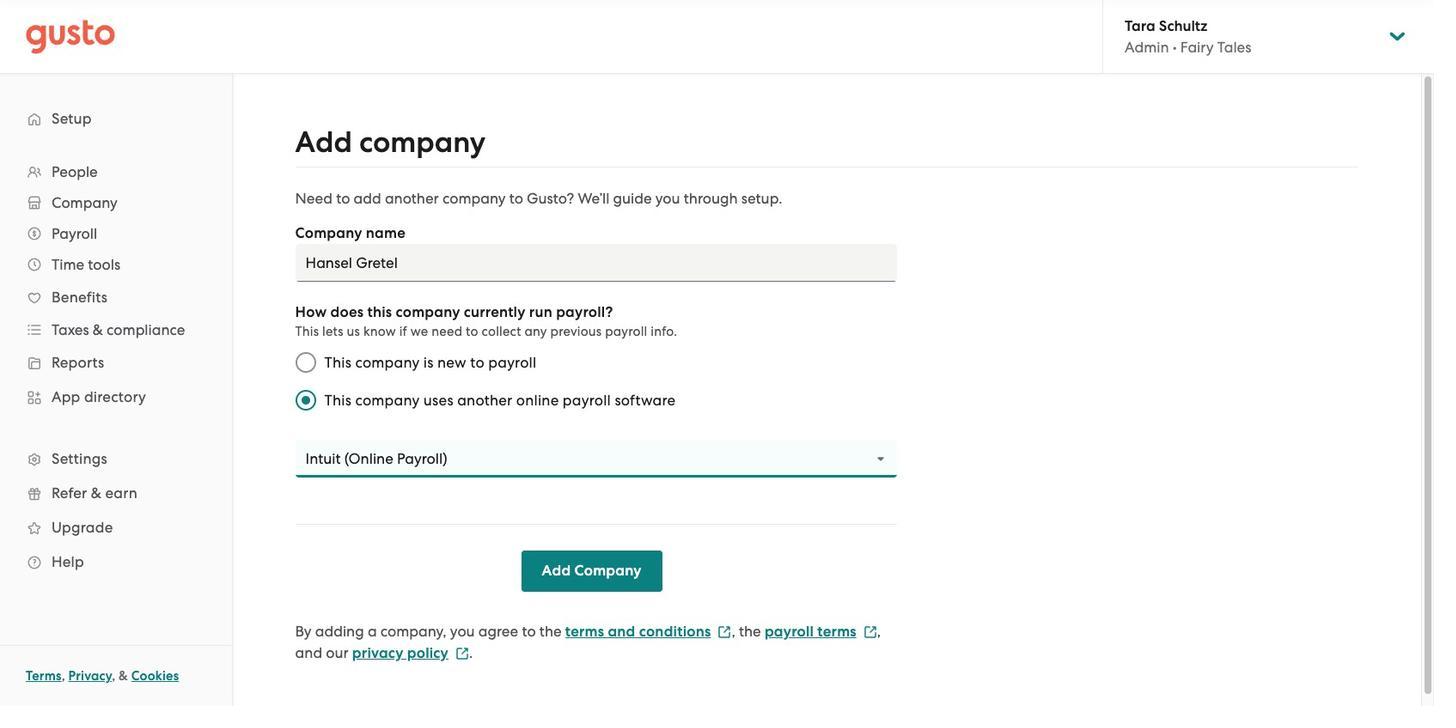 Task type: describe. For each thing, give the bounding box(es) containing it.
payroll?
[[556, 303, 613, 321]]

tara
[[1125, 17, 1156, 35]]

need to add another company to gusto? we'll guide you through setup.
[[295, 190, 783, 207]]

does
[[331, 303, 364, 321]]

add
[[354, 190, 381, 207]]

payroll inside how does this company currently run payroll? this lets us know if we need to collect any previous payroll info.
[[605, 324, 648, 340]]

name
[[366, 224, 406, 242]]

terms and conditions link
[[565, 623, 732, 641]]

conditions
[[639, 623, 711, 641]]

by adding a company, you agree to the
[[295, 623, 562, 640]]

.
[[469, 645, 473, 662]]

online
[[516, 392, 559, 409]]

info.
[[651, 324, 677, 340]]

gusto?
[[527, 190, 574, 207]]

app directory link
[[17, 382, 215, 413]]

to right "new"
[[470, 354, 485, 371]]

a
[[368, 623, 377, 640]]

reports
[[52, 354, 104, 371]]

guide
[[613, 190, 652, 207]]

to inside how does this company currently run payroll? this lets us know if we need to collect any previous payroll info.
[[466, 324, 479, 340]]

privacy policy link
[[352, 645, 469, 663]]

know
[[363, 324, 396, 340]]

agree
[[479, 623, 519, 640]]

through
[[684, 190, 738, 207]]

to left add
[[336, 190, 350, 207]]

app
[[52, 389, 80, 406]]

another for online
[[457, 392, 513, 409]]

Company name field
[[295, 244, 897, 282]]

home image
[[26, 19, 115, 54]]

payroll
[[52, 225, 97, 242]]

refer
[[52, 485, 87, 502]]

need
[[295, 190, 333, 207]]

by
[[295, 623, 312, 640]]

This company is new to payroll radio
[[287, 344, 325, 382]]

time tools
[[52, 256, 121, 273]]

, left privacy
[[62, 669, 65, 684]]

terms and conditions
[[565, 623, 711, 641]]

add for add company
[[295, 125, 352, 160]]

company button
[[17, 187, 215, 218]]

1 the from the left
[[540, 623, 562, 640]]

privacy
[[352, 645, 404, 663]]

payroll button
[[17, 218, 215, 249]]

fairy
[[1181, 39, 1214, 56]]

, and our
[[295, 623, 881, 662]]

company for this company is new to payroll
[[355, 354, 420, 371]]

need
[[432, 324, 463, 340]]

payroll terms link
[[765, 623, 877, 641]]

gusto navigation element
[[0, 74, 232, 607]]

, left 'cookies' button
[[112, 669, 115, 684]]

is
[[424, 354, 434, 371]]

another for company
[[385, 190, 439, 207]]

us
[[347, 324, 360, 340]]

we
[[411, 324, 428, 340]]

company for company
[[52, 194, 118, 211]]

2 the from the left
[[739, 623, 761, 640]]

company,
[[381, 623, 447, 640]]

, inside ", and our"
[[877, 623, 881, 640]]

company for company name
[[295, 224, 362, 242]]

people button
[[17, 156, 215, 187]]

company left gusto?
[[443, 190, 506, 207]]

add company
[[542, 562, 642, 580]]

benefits
[[52, 289, 108, 306]]

compliance
[[107, 321, 185, 339]]

setup
[[52, 110, 92, 127]]

company for this company uses another online payroll software
[[355, 392, 420, 409]]

•
[[1173, 39, 1177, 56]]

payroll down collect
[[488, 354, 537, 371]]

help
[[52, 554, 84, 571]]

and for conditions
[[608, 623, 636, 641]]

we'll
[[578, 190, 610, 207]]

tools
[[88, 256, 121, 273]]

currently
[[464, 303, 526, 321]]

how
[[295, 303, 327, 321]]

to right agree
[[522, 623, 536, 640]]

payroll terms
[[765, 623, 857, 641]]

opens in a new tab image for terms and conditions
[[718, 625, 732, 639]]

& for earn
[[91, 485, 101, 502]]

2 terms from the left
[[818, 623, 857, 641]]



Task type: locate. For each thing, give the bounding box(es) containing it.
this company uses another online payroll software
[[325, 392, 676, 409]]

you up opens in a new tab icon
[[450, 623, 475, 640]]

0 horizontal spatial the
[[540, 623, 562, 640]]

this
[[295, 324, 319, 340], [325, 354, 352, 371], [325, 392, 352, 409]]

terms
[[565, 623, 604, 641], [818, 623, 857, 641]]

previous
[[551, 324, 602, 340]]

1 opens in a new tab image from the left
[[718, 625, 732, 639]]

0 horizontal spatial another
[[385, 190, 439, 207]]

this inside how does this company currently run payroll? this lets us know if we need to collect any previous payroll info.
[[295, 324, 319, 340]]

app directory
[[52, 389, 146, 406]]

& right taxes
[[93, 321, 103, 339]]

opens in a new tab image inside payroll terms "link"
[[864, 625, 877, 639]]

2 opens in a new tab image from the left
[[864, 625, 877, 639]]

company up 'we'
[[396, 303, 460, 321]]

terms link
[[26, 669, 62, 684]]

privacy
[[68, 669, 112, 684]]

and
[[608, 623, 636, 641], [295, 645, 322, 662]]

& left earn
[[91, 485, 101, 502]]

1 horizontal spatial and
[[608, 623, 636, 641]]

1 horizontal spatial you
[[656, 190, 680, 207]]

0 horizontal spatial terms
[[565, 623, 604, 641]]

this for this company uses another online payroll software
[[325, 392, 352, 409]]

help link
[[17, 547, 215, 578]]

benefits link
[[17, 282, 215, 313]]

to left gusto?
[[509, 190, 523, 207]]

0 vertical spatial another
[[385, 190, 439, 207]]

company inside dropdown button
[[52, 194, 118, 211]]

opens in a new tab image for payroll terms
[[864, 625, 877, 639]]

1 vertical spatial company
[[295, 224, 362, 242]]

terms
[[26, 669, 62, 684]]

taxes & compliance
[[52, 321, 185, 339]]

time
[[52, 256, 84, 273]]

the
[[540, 623, 562, 640], [739, 623, 761, 640]]

opens in a new tab image
[[456, 647, 469, 661]]

2 vertical spatial company
[[575, 562, 642, 580]]

refer & earn
[[52, 485, 137, 502]]

2 vertical spatial this
[[325, 392, 352, 409]]

taxes & compliance button
[[17, 315, 215, 346]]

add up ", and our"
[[542, 562, 571, 580]]

0 vertical spatial you
[[656, 190, 680, 207]]

company inside how does this company currently run payroll? this lets us know if we need to collect any previous payroll info.
[[396, 303, 460, 321]]

setup.
[[742, 190, 783, 207]]

1 vertical spatial this
[[325, 354, 352, 371]]

1 vertical spatial you
[[450, 623, 475, 640]]

adding
[[315, 623, 364, 640]]

2 horizontal spatial company
[[575, 562, 642, 580]]

1 horizontal spatial another
[[457, 392, 513, 409]]

this for this company is new to payroll
[[325, 354, 352, 371]]

refer & earn link
[[17, 478, 215, 509]]

settings
[[52, 450, 107, 468]]

1 terms from the left
[[565, 623, 604, 641]]

software
[[615, 392, 676, 409]]

0 vertical spatial and
[[608, 623, 636, 641]]

& inside taxes & compliance dropdown button
[[93, 321, 103, 339]]

new
[[438, 354, 467, 371]]

schultz
[[1159, 17, 1208, 35]]

and for our
[[295, 645, 322, 662]]

company
[[52, 194, 118, 211], [295, 224, 362, 242], [575, 562, 642, 580]]

payroll
[[605, 324, 648, 340], [488, 354, 537, 371], [563, 392, 611, 409], [765, 623, 814, 641]]

0 horizontal spatial and
[[295, 645, 322, 662]]

0 horizontal spatial company
[[52, 194, 118, 211]]

collect
[[482, 324, 521, 340]]

another right uses
[[457, 392, 513, 409]]

add up 'need'
[[295, 125, 352, 160]]

the left payroll terms
[[739, 623, 761, 640]]

any
[[525, 324, 547, 340]]

2 vertical spatial &
[[119, 669, 128, 684]]

this
[[368, 303, 392, 321]]

privacy link
[[68, 669, 112, 684]]

the right agree
[[540, 623, 562, 640]]

0 vertical spatial add
[[295, 125, 352, 160]]

lets
[[322, 324, 344, 340]]

list containing people
[[0, 156, 232, 579]]

& inside refer & earn link
[[91, 485, 101, 502]]

company left uses
[[355, 392, 420, 409]]

this down this company is new to payroll radio at left
[[325, 392, 352, 409]]

tara schultz admin • fairy tales
[[1125, 17, 1252, 56]]

company up add
[[359, 125, 486, 160]]

1 horizontal spatial company
[[295, 224, 362, 242]]

to right the need
[[466, 324, 479, 340]]

time tools button
[[17, 249, 215, 280]]

1 horizontal spatial opens in a new tab image
[[864, 625, 877, 639]]

another up name
[[385, 190, 439, 207]]

add company
[[295, 125, 486, 160]]

uses
[[424, 392, 454, 409]]

this down lets
[[325, 354, 352, 371]]

1 vertical spatial &
[[91, 485, 101, 502]]

opens in a new tab image
[[718, 625, 732, 639], [864, 625, 877, 639]]

and left conditions
[[608, 623, 636, 641]]

upgrade
[[52, 519, 113, 536]]

cookies
[[131, 669, 179, 684]]

1 horizontal spatial add
[[542, 562, 571, 580]]

payroll right online
[[563, 392, 611, 409]]

list
[[0, 156, 232, 579]]

setup link
[[17, 103, 215, 134]]

1 horizontal spatial the
[[739, 623, 761, 640]]

admin
[[1125, 39, 1170, 56]]

company
[[359, 125, 486, 160], [443, 190, 506, 207], [396, 303, 460, 321], [355, 354, 420, 371], [355, 392, 420, 409]]

, right payroll terms
[[877, 623, 881, 640]]

this down how at the top left of page
[[295, 324, 319, 340]]

and inside ", and our"
[[295, 645, 322, 662]]

1 vertical spatial another
[[457, 392, 513, 409]]

you
[[656, 190, 680, 207], [450, 623, 475, 640]]

earn
[[105, 485, 137, 502]]

opens in a new tab image right payroll terms
[[864, 625, 877, 639]]

run
[[529, 303, 553, 321]]

people
[[52, 163, 98, 181]]

, right conditions
[[732, 623, 736, 640]]

0 horizontal spatial opens in a new tab image
[[718, 625, 732, 639]]

0 horizontal spatial add
[[295, 125, 352, 160]]

1 horizontal spatial terms
[[818, 623, 857, 641]]

directory
[[84, 389, 146, 406]]

0 vertical spatial company
[[52, 194, 118, 211]]

you right guide
[[656, 190, 680, 207]]

opens in a new tab image inside terms and conditions link
[[718, 625, 732, 639]]

company down the people
[[52, 194, 118, 211]]

payroll left info.
[[605, 324, 648, 340]]

add
[[295, 125, 352, 160], [542, 562, 571, 580]]

to
[[336, 190, 350, 207], [509, 190, 523, 207], [466, 324, 479, 340], [470, 354, 485, 371], [522, 623, 536, 640]]

cookies button
[[131, 666, 179, 687]]

privacy policy
[[352, 645, 449, 663]]

add for add company
[[542, 562, 571, 580]]

tales
[[1218, 39, 1252, 56]]

0 horizontal spatial you
[[450, 623, 475, 640]]

This company uses another online payroll software radio
[[287, 382, 325, 419]]

,
[[732, 623, 736, 640], [877, 623, 881, 640], [62, 669, 65, 684], [112, 669, 115, 684]]

add inside button
[[542, 562, 571, 580]]

1 vertical spatial add
[[542, 562, 571, 580]]

0 vertical spatial this
[[295, 324, 319, 340]]

company up terms and conditions
[[575, 562, 642, 580]]

if
[[399, 324, 407, 340]]

settings link
[[17, 444, 215, 474]]

0 vertical spatial &
[[93, 321, 103, 339]]

taxes
[[52, 321, 89, 339]]

& for compliance
[[93, 321, 103, 339]]

company name
[[295, 224, 406, 242]]

upgrade link
[[17, 512, 215, 543]]

how does this company currently run payroll? this lets us know if we need to collect any previous payroll info.
[[295, 303, 677, 340]]

company for add company
[[359, 125, 486, 160]]

payroll right ", the"
[[765, 623, 814, 641]]

, the
[[732, 623, 761, 640]]

1 vertical spatial and
[[295, 645, 322, 662]]

terms , privacy , & cookies
[[26, 669, 179, 684]]

our
[[326, 645, 349, 662]]

add company button
[[521, 551, 662, 592]]

&
[[93, 321, 103, 339], [91, 485, 101, 502], [119, 669, 128, 684]]

company down know
[[355, 354, 420, 371]]

policy
[[407, 645, 449, 663]]

company down 'need'
[[295, 224, 362, 242]]

this company is new to payroll
[[325, 354, 537, 371]]

reports link
[[17, 347, 215, 378]]

company inside button
[[575, 562, 642, 580]]

and down by
[[295, 645, 322, 662]]

opens in a new tab image right conditions
[[718, 625, 732, 639]]

& left cookies
[[119, 669, 128, 684]]



Task type: vqa. For each thing, say whether or not it's contained in the screenshot.
company inside How does this company currently run payroll? This lets us know if we need to collect any previous payroll info.
yes



